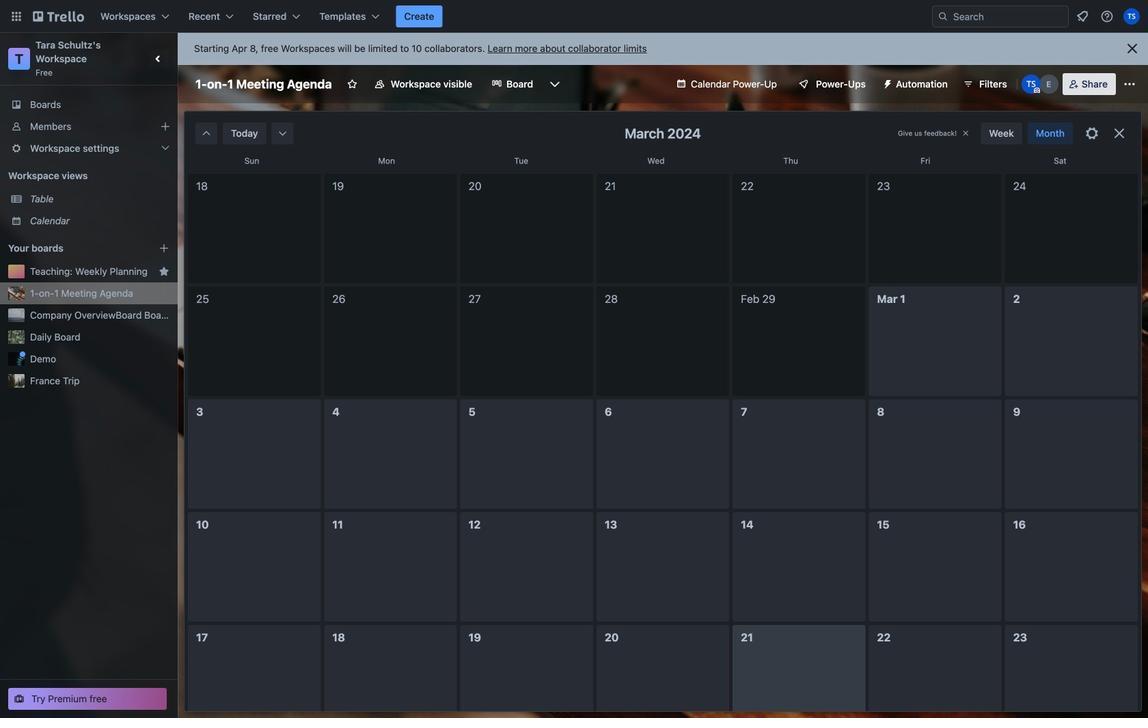 Task type: describe. For each thing, give the bounding box(es) containing it.
your boards with 6 items element
[[8, 240, 138, 256]]

0 horizontal spatial sm image
[[200, 127, 213, 140]]

primary element
[[0, 0, 1149, 33]]

starred icon image
[[159, 266, 170, 277]]

back to home image
[[33, 5, 84, 27]]

2 horizontal spatial sm image
[[877, 73, 897, 92]]

this member is an admin of this board. image
[[1035, 88, 1041, 94]]



Task type: locate. For each thing, give the bounding box(es) containing it.
search image
[[938, 11, 949, 22]]

show menu image
[[1124, 77, 1137, 91]]

workspace navigation collapse icon image
[[149, 49, 168, 68]]

1 horizontal spatial sm image
[[276, 127, 290, 140]]

add board image
[[159, 243, 170, 254]]

0 notifications image
[[1075, 8, 1091, 25]]

Board name text field
[[189, 73, 339, 95]]

tara schultz (taraschultz7) image
[[1022, 75, 1041, 94]]

customize views image
[[549, 77, 562, 91]]

open information menu image
[[1101, 10, 1115, 23]]

star or unstar board image
[[347, 79, 358, 90]]

Search field
[[933, 5, 1070, 27]]

ethanhunt1 (ethanhunt117) image
[[1040, 75, 1059, 94]]

tara schultz (taraschultz7) image
[[1124, 8, 1141, 25]]

sm image
[[877, 73, 897, 92], [200, 127, 213, 140], [276, 127, 290, 140]]



Task type: vqa. For each thing, say whether or not it's contained in the screenshot.
search field
yes



